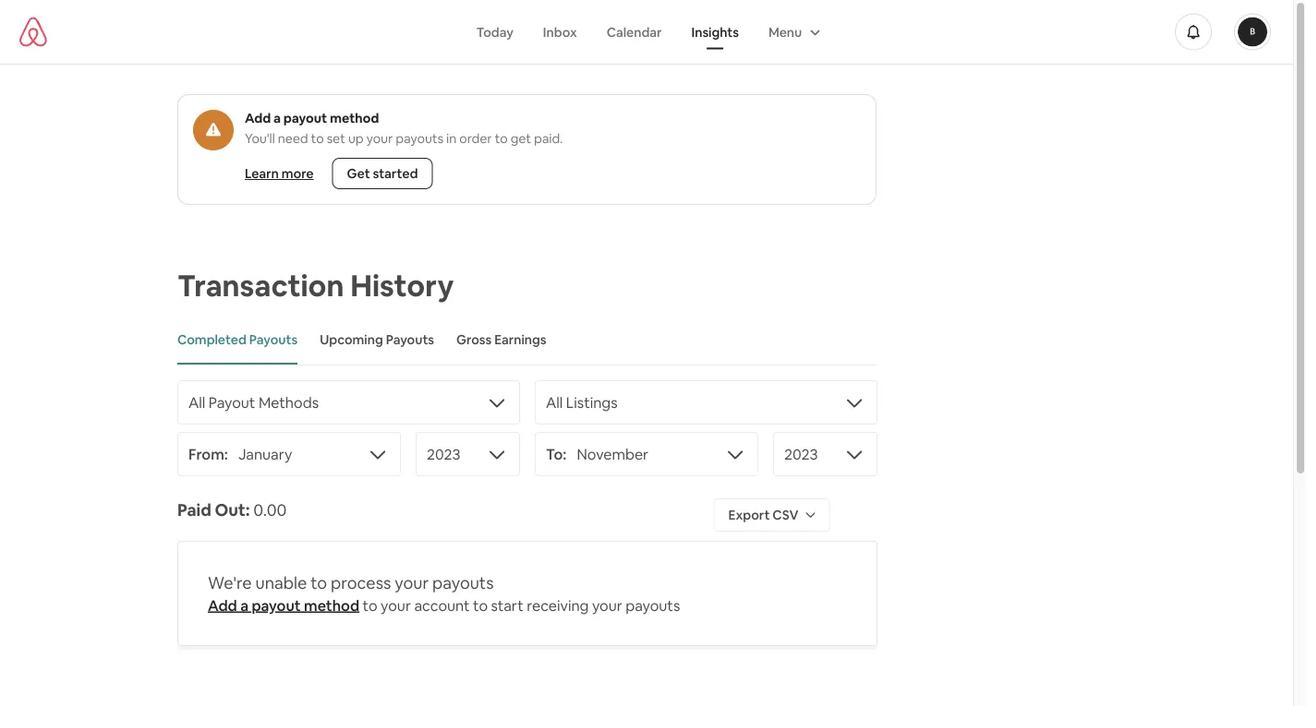 Task type: locate. For each thing, give the bounding box(es) containing it.
to left set
[[311, 130, 324, 147]]

method up up
[[330, 110, 379, 127]]

csv
[[773, 507, 799, 524]]

2 vertical spatial payouts
[[626, 596, 680, 615]]

method down process in the bottom of the page
[[304, 596, 360, 615]]

a inside we're unable to process your payouts add a payout method to your account to start receiving your payouts
[[240, 596, 249, 615]]

gross earnings button
[[456, 317, 547, 365]]

1 payouts from the left
[[249, 332, 298, 348]]

inbox link
[[528, 14, 592, 49]]

:
[[246, 500, 250, 522]]

start
[[491, 596, 524, 615]]

0 horizontal spatial a
[[240, 596, 249, 615]]

0 vertical spatial payouts
[[396, 130, 444, 147]]

get
[[347, 165, 370, 182]]

a
[[274, 110, 281, 127], [240, 596, 249, 615]]

payout inside add a payout method you'll need to set up your payouts in order to get paid.
[[284, 110, 327, 127]]

method inside we're unable to process your payouts add a payout method to your account to start receiving your payouts
[[304, 596, 360, 615]]

add a payout method link
[[208, 596, 360, 615]]

your up account on the bottom left of the page
[[395, 573, 429, 595]]

you'll
[[245, 130, 275, 147]]

1 vertical spatial method
[[304, 596, 360, 615]]

add a payout method you'll need to set up your payouts in order to get paid.
[[245, 110, 563, 147]]

a down the we're
[[240, 596, 249, 615]]

payouts down the transaction
[[249, 332, 298, 348]]

1 horizontal spatial payouts
[[386, 332, 434, 348]]

get started link
[[332, 158, 433, 189]]

add up you'll
[[245, 110, 271, 127]]

completed payouts button
[[177, 317, 298, 365]]

payouts inside button
[[249, 332, 298, 348]]

add
[[245, 110, 271, 127], [208, 596, 237, 615]]

1 horizontal spatial add
[[245, 110, 271, 127]]

learn more link
[[237, 158, 321, 189]]

we're unable to process your payouts add a payout method to your account to start receiving your payouts
[[208, 573, 680, 615]]

a up need in the top of the page
[[274, 110, 281, 127]]

get
[[511, 130, 531, 147]]

upcoming
[[320, 332, 383, 348]]

0 horizontal spatial payouts
[[249, 332, 298, 348]]

0 vertical spatial add
[[245, 110, 271, 127]]

to
[[311, 130, 324, 147], [495, 130, 508, 147], [311, 573, 327, 595], [363, 596, 378, 615], [473, 596, 488, 615]]

process
[[331, 573, 391, 595]]

1 vertical spatial add
[[208, 596, 237, 615]]

1 vertical spatial a
[[240, 596, 249, 615]]

account
[[414, 596, 470, 615]]

today
[[477, 24, 514, 40]]

to down process in the bottom of the page
[[363, 596, 378, 615]]

a inside add a payout method you'll need to set up your payouts in order to get paid.
[[274, 110, 281, 127]]

0 horizontal spatial add
[[208, 596, 237, 615]]

1 vertical spatial payout
[[252, 596, 301, 615]]

menu
[[769, 24, 802, 40]]

0 vertical spatial a
[[274, 110, 281, 127]]

transaction history
[[177, 266, 454, 305]]

1 horizontal spatial a
[[274, 110, 281, 127]]

tab list
[[177, 317, 878, 366]]

tab list containing completed payouts
[[177, 317, 878, 366]]

from:
[[188, 445, 228, 464]]

add inside we're unable to process your payouts add a payout method to your account to start receiving your payouts
[[208, 596, 237, 615]]

2 payouts from the left
[[386, 332, 434, 348]]

export csv
[[729, 507, 799, 524]]

payouts down history
[[386, 332, 434, 348]]

your
[[366, 130, 393, 147], [395, 573, 429, 595], [381, 596, 411, 615], [592, 596, 623, 615]]

unable
[[256, 573, 307, 595]]

group
[[177, 94, 877, 205]]

payouts inside 'button'
[[386, 332, 434, 348]]

your right up
[[366, 130, 393, 147]]

0 vertical spatial method
[[330, 110, 379, 127]]

earnings
[[495, 332, 547, 348]]

export csv button
[[714, 499, 830, 532]]

payout up need in the top of the page
[[284, 110, 327, 127]]

we're
[[208, 573, 252, 595]]

method
[[330, 110, 379, 127], [304, 596, 360, 615]]

paid.
[[534, 130, 563, 147]]

payout down unable
[[252, 596, 301, 615]]

payouts
[[396, 130, 444, 147], [433, 573, 494, 595], [626, 596, 680, 615]]

order
[[459, 130, 492, 147]]

add inside add a payout method you'll need to set up your payouts in order to get paid.
[[245, 110, 271, 127]]

your right receiving
[[592, 596, 623, 615]]

set
[[327, 130, 345, 147]]

add down the we're
[[208, 596, 237, 615]]

learn more
[[245, 165, 314, 182]]

payout inside we're unable to process your payouts add a payout method to your account to start receiving your payouts
[[252, 596, 301, 615]]

in
[[446, 130, 457, 147]]

0 vertical spatial payout
[[284, 110, 327, 127]]

payouts
[[249, 332, 298, 348], [386, 332, 434, 348]]

to left get
[[495, 130, 508, 147]]

insights link
[[677, 14, 754, 49]]

payout
[[284, 110, 327, 127], [252, 596, 301, 615]]



Task type: describe. For each thing, give the bounding box(es) containing it.
need
[[278, 130, 308, 147]]

insights
[[692, 24, 739, 40]]

completed
[[177, 332, 247, 348]]

gross earnings
[[456, 332, 547, 348]]

today link
[[462, 14, 528, 49]]

history
[[350, 266, 454, 305]]

paid
[[177, 500, 211, 522]]

payouts for completed payouts
[[249, 332, 298, 348]]

menu button
[[754, 14, 832, 49]]

your down process in the bottom of the page
[[381, 596, 411, 615]]

calendar link
[[592, 14, 677, 49]]

your inside add a payout method you'll need to set up your payouts in order to get paid.
[[366, 130, 393, 147]]

up
[[348, 130, 364, 147]]

export
[[729, 507, 770, 524]]

calendar
[[607, 24, 662, 40]]

to left 'start'
[[473, 596, 488, 615]]

started
[[373, 165, 418, 182]]

learn
[[245, 165, 279, 182]]

method inside add a payout method you'll need to set up your payouts in order to get paid.
[[330, 110, 379, 127]]

completed payouts
[[177, 332, 298, 348]]

gross
[[456, 332, 492, 348]]

paid out : 0.00
[[177, 500, 287, 522]]

payouts inside add a payout method you'll need to set up your payouts in order to get paid.
[[396, 130, 444, 147]]

upcoming payouts button
[[320, 317, 434, 365]]

out
[[215, 500, 246, 522]]

receiving
[[527, 596, 589, 615]]

main navigation menu image
[[1238, 17, 1268, 47]]

0.00
[[253, 500, 287, 522]]

1 vertical spatial payouts
[[433, 573, 494, 595]]

to:
[[546, 445, 567, 464]]

to right unable
[[311, 573, 327, 595]]

transaction
[[177, 266, 344, 305]]

upcoming payouts
[[320, 332, 434, 348]]

group containing add a payout method
[[177, 94, 877, 205]]

get started
[[347, 165, 418, 182]]

payouts for upcoming payouts
[[386, 332, 434, 348]]

more
[[282, 165, 314, 182]]

inbox
[[543, 24, 577, 40]]



Task type: vqa. For each thing, say whether or not it's contained in the screenshot.
INBOX link
yes



